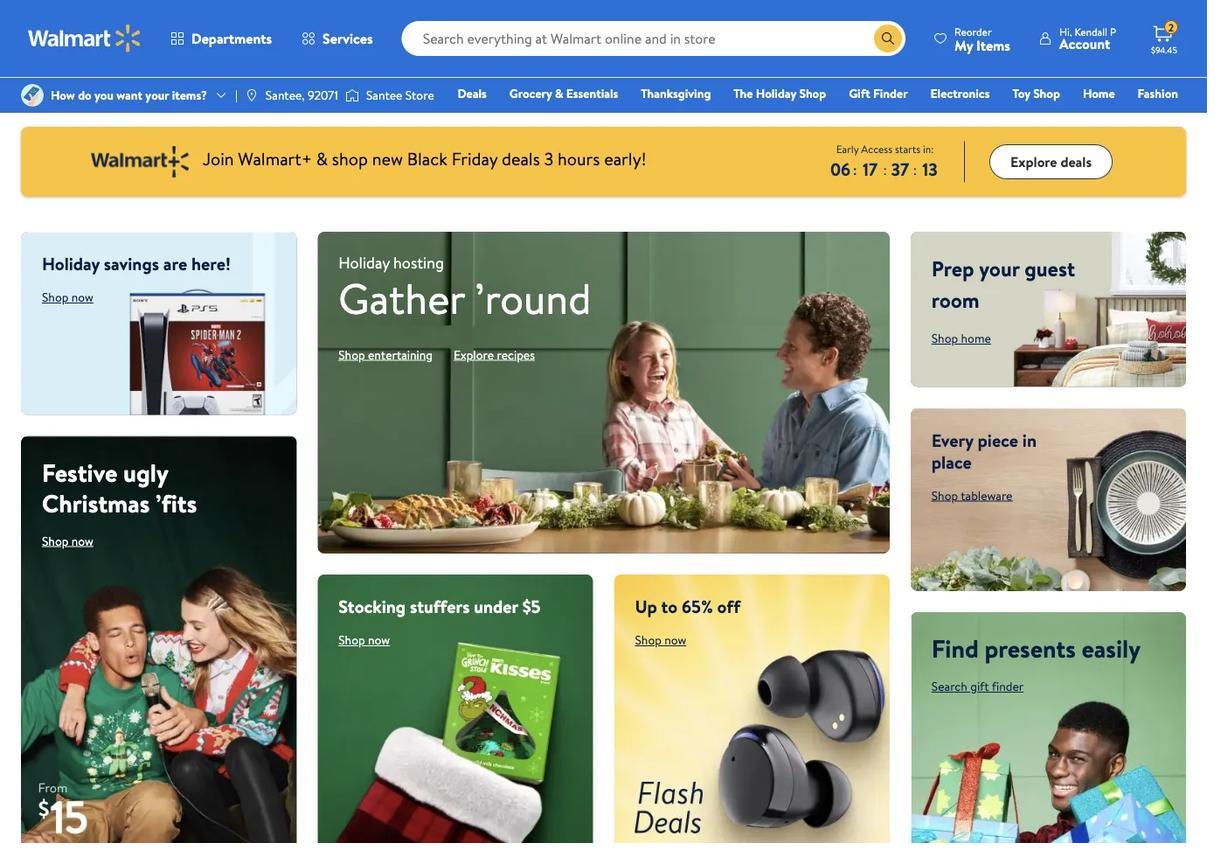 Task type: vqa. For each thing, say whether or not it's contained in the screenshot.


Task type: locate. For each thing, give the bounding box(es) containing it.
home
[[962, 330, 992, 347]]

ugly
[[123, 455, 168, 489]]

electronics
[[931, 85, 990, 102]]

0 horizontal spatial :
[[854, 160, 858, 179]]

explore for explore recipes
[[454, 346, 494, 363]]

0 vertical spatial walmart+
[[1127, 109, 1179, 126]]

 image
[[21, 84, 44, 107], [245, 88, 259, 102]]

1 horizontal spatial your
[[980, 254, 1020, 283]]

1 vertical spatial explore
[[454, 346, 494, 363]]

|
[[235, 87, 238, 104]]

now down holiday savings are here!
[[71, 289, 93, 306]]

1 vertical spatial holiday
[[42, 251, 100, 276]]

& right grocery
[[555, 85, 564, 102]]

here!
[[191, 251, 231, 276]]

Walmart Site-Wide search field
[[402, 21, 906, 56]]

1 vertical spatial your
[[980, 254, 1020, 283]]

1 horizontal spatial explore
[[1011, 152, 1058, 171]]

shop
[[332, 146, 368, 171]]

shop entertaining
[[339, 346, 433, 363]]

shop now link down to
[[635, 632, 687, 649]]

your right prep
[[980, 254, 1020, 283]]

1 vertical spatial walmart+
[[238, 146, 312, 171]]

0 vertical spatial your
[[145, 87, 169, 104]]

explore inside button
[[1011, 152, 1058, 171]]

shop for every piece in place
[[932, 487, 959, 504]]

1 vertical spatial &
[[316, 146, 328, 171]]

walmart+ down fashion
[[1127, 109, 1179, 126]]

: left 13
[[914, 160, 918, 179]]

shop for up to 65% off
[[635, 632, 662, 649]]

0 horizontal spatial deals
[[502, 146, 540, 171]]

friday
[[452, 146, 498, 171]]

finder
[[874, 85, 908, 102]]

home link
[[1076, 84, 1124, 103]]

&
[[555, 85, 564, 102], [316, 146, 328, 171]]

hi,
[[1060, 24, 1073, 39]]

walmart+
[[1127, 109, 1179, 126], [238, 146, 312, 171]]

2
[[1169, 20, 1175, 35]]

1 horizontal spatial :
[[884, 160, 888, 179]]

departments
[[192, 29, 272, 48]]

your
[[145, 87, 169, 104], [980, 254, 1020, 283]]

thanksgiving
[[641, 85, 711, 102]]

now down stocking
[[368, 632, 390, 649]]

starts
[[896, 141, 921, 156]]

search gift finder
[[932, 678, 1024, 695]]

 image left how
[[21, 84, 44, 107]]

home
[[1084, 85, 1116, 102]]

0 vertical spatial &
[[555, 85, 564, 102]]

reorder my items
[[955, 24, 1011, 55]]

toy shop
[[1013, 85, 1061, 102]]

festive
[[42, 455, 117, 489]]

thanksgiving link
[[633, 84, 719, 103]]

prep
[[932, 254, 975, 283]]

shop now down holiday savings are here!
[[42, 289, 93, 306]]

the holiday shop link
[[726, 84, 835, 103]]

hi, kendall p account
[[1060, 24, 1117, 53]]

shop now down the christmas
[[42, 532, 93, 549]]

shop now down stocking
[[339, 632, 390, 649]]

holiday left savings at the top of page
[[42, 251, 100, 276]]

up
[[635, 594, 657, 619]]

shop
[[800, 85, 827, 102], [1034, 85, 1061, 102], [42, 289, 69, 306], [932, 330, 959, 347], [339, 346, 365, 363], [932, 487, 959, 504], [42, 532, 69, 549], [339, 632, 365, 649], [635, 632, 662, 649]]

shop now for stocking stuffers under $5
[[339, 632, 390, 649]]

shop now link down the christmas
[[42, 532, 93, 549]]

0 horizontal spatial walmart+
[[238, 146, 312, 171]]

deals left the "3"
[[502, 146, 540, 171]]

gather 'round
[[339, 269, 592, 328]]

shop now down to
[[635, 632, 687, 649]]

services
[[323, 29, 373, 48]]

now
[[71, 289, 93, 306], [71, 532, 93, 549], [368, 632, 390, 649], [665, 632, 687, 649]]

shop now link down stocking
[[339, 632, 390, 649]]

1 horizontal spatial &
[[555, 85, 564, 102]]

now down to
[[665, 632, 687, 649]]

you
[[94, 87, 114, 104]]

up to 65% off
[[635, 594, 741, 619]]

one debit
[[1045, 109, 1104, 126]]

items?
[[172, 87, 207, 104]]

2 horizontal spatial :
[[914, 160, 918, 179]]

santee, 92071
[[266, 87, 338, 104]]

holiday right the
[[756, 85, 797, 102]]

: left 37
[[884, 160, 888, 179]]

walmart+ link
[[1119, 108, 1187, 127]]

0 vertical spatial explore
[[1011, 152, 1058, 171]]

: right "06"
[[854, 160, 858, 179]]

essentials
[[567, 85, 619, 102]]

your inside prep your guest room
[[980, 254, 1020, 283]]

0 horizontal spatial  image
[[21, 84, 44, 107]]

join
[[203, 146, 234, 171]]

& left shop
[[316, 146, 328, 171]]

0 horizontal spatial holiday
[[42, 251, 100, 276]]

fashion registry
[[978, 85, 1179, 126]]

1 horizontal spatial  image
[[245, 88, 259, 102]]

explore down one
[[1011, 152, 1058, 171]]

deals down one debit link
[[1061, 152, 1092, 171]]

now for festive
[[71, 532, 93, 549]]

'fits
[[156, 486, 197, 520]]

shop now link for up to 65% off
[[635, 632, 687, 649]]

find
[[932, 631, 979, 666]]

shop now link down holiday savings are here!
[[42, 289, 93, 306]]

shop home
[[932, 330, 992, 347]]

2 : from the left
[[884, 160, 888, 179]]

shop tableware link
[[932, 487, 1013, 504]]

your right want
[[145, 87, 169, 104]]

in
[[1023, 428, 1037, 452]]

0 horizontal spatial explore
[[454, 346, 494, 363]]

room
[[932, 285, 980, 314]]

 image right |
[[245, 88, 259, 102]]

0 vertical spatial holiday
[[756, 85, 797, 102]]

shop for gather 'round
[[339, 346, 365, 363]]

savings
[[104, 251, 159, 276]]

shop now link
[[42, 289, 93, 306], [42, 532, 93, 549], [339, 632, 390, 649], [635, 632, 687, 649]]

gather
[[339, 269, 465, 328]]

1 horizontal spatial deals
[[1061, 152, 1092, 171]]

items
[[977, 35, 1011, 55]]

in:
[[924, 141, 934, 156]]

shop for stocking stuffers under $5
[[339, 632, 365, 649]]

now down the christmas
[[71, 532, 93, 549]]

explore left recipes
[[454, 346, 494, 363]]

gift finder
[[849, 85, 908, 102]]

shop now
[[42, 289, 93, 306], [42, 532, 93, 549], [339, 632, 390, 649], [635, 632, 687, 649]]

the holiday shop
[[734, 85, 827, 102]]

finder
[[992, 678, 1024, 695]]

walmart+ right join
[[238, 146, 312, 171]]

explore deals
[[1011, 152, 1092, 171]]

 image
[[345, 87, 359, 104]]

Search search field
[[402, 21, 906, 56]]

christmas
[[42, 486, 150, 520]]

0 horizontal spatial your
[[145, 87, 169, 104]]

search icon image
[[882, 31, 896, 45]]

registry
[[978, 109, 1022, 126]]

65%
[[682, 594, 713, 619]]



Task type: describe. For each thing, give the bounding box(es) containing it.
entertaining
[[368, 346, 433, 363]]

reorder
[[955, 24, 992, 39]]

walmart image
[[28, 24, 142, 52]]

holiday savings are here!
[[42, 251, 231, 276]]

deals link
[[450, 84, 495, 103]]

santee,
[[266, 87, 305, 104]]

do
[[78, 87, 92, 104]]

$5
[[523, 594, 541, 619]]

find presents easily
[[932, 631, 1141, 666]]

explore deals button
[[990, 144, 1113, 179]]

fashion
[[1138, 85, 1179, 102]]

shop now link for stocking stuffers under $5
[[339, 632, 390, 649]]

gift
[[971, 678, 990, 695]]

account
[[1060, 34, 1111, 53]]

early
[[837, 141, 859, 156]]

1 : from the left
[[854, 160, 858, 179]]

 image for how do you want your items?
[[21, 84, 44, 107]]

under
[[474, 594, 518, 619]]

shop for festive ugly christmas 'fits
[[42, 532, 69, 549]]

my
[[955, 35, 974, 55]]

grocery & essentials
[[510, 85, 619, 102]]

access
[[862, 141, 893, 156]]

electronics link
[[923, 84, 998, 103]]

shop now for up to 65% off
[[635, 632, 687, 649]]

grocery & essentials link
[[502, 84, 626, 103]]

p
[[1111, 24, 1117, 39]]

how
[[51, 87, 75, 104]]

 image for santee, 92071
[[245, 88, 259, 102]]

17
[[863, 157, 878, 181]]

'round
[[475, 269, 592, 328]]

festive ugly christmas 'fits
[[42, 455, 197, 520]]

1 horizontal spatial walmart+
[[1127, 109, 1179, 126]]

explore for explore deals
[[1011, 152, 1058, 171]]

search
[[932, 678, 968, 695]]

easily
[[1082, 631, 1141, 666]]

gift finder link
[[841, 84, 916, 103]]

grocery
[[510, 85, 552, 102]]

explore recipes link
[[454, 346, 535, 363]]

walmart plus logo image
[[91, 146, 189, 178]]

now for stocking
[[368, 632, 390, 649]]

shop for holiday savings are here!
[[42, 289, 69, 306]]

0 horizontal spatial &
[[316, 146, 328, 171]]

services button
[[287, 17, 388, 59]]

06
[[831, 157, 851, 181]]

shop entertaining link
[[339, 346, 433, 363]]

shop now for festive ugly christmas 'fits
[[42, 532, 93, 549]]

off
[[718, 594, 741, 619]]

fashion link
[[1130, 84, 1187, 103]]

join walmart+ & shop new black friday deals 3 hours early!
[[203, 146, 647, 171]]

prep your guest room
[[932, 254, 1076, 314]]

early!
[[605, 146, 647, 171]]

$94.45
[[1152, 44, 1178, 56]]

1 horizontal spatial holiday
[[756, 85, 797, 102]]

hours
[[558, 146, 600, 171]]

shop now link for holiday savings are here!
[[42, 289, 93, 306]]

gift
[[849, 85, 871, 102]]

stocking stuffers under $5
[[339, 594, 541, 619]]

now for holiday
[[71, 289, 93, 306]]

are
[[163, 251, 187, 276]]

piece
[[978, 428, 1019, 452]]

departments button
[[156, 17, 287, 59]]

to
[[662, 594, 678, 619]]

guest
[[1025, 254, 1076, 283]]

santee store
[[366, 87, 434, 104]]

new
[[372, 146, 403, 171]]

13
[[923, 157, 938, 181]]

search gift finder link
[[932, 678, 1024, 695]]

store
[[406, 87, 434, 104]]

black
[[407, 146, 448, 171]]

3 : from the left
[[914, 160, 918, 179]]

now for up
[[665, 632, 687, 649]]

shop now for holiday savings are here!
[[42, 289, 93, 306]]

how do you want your items?
[[51, 87, 207, 104]]

want
[[117, 87, 143, 104]]

stuffers
[[410, 594, 470, 619]]

shop now link for festive ugly christmas 'fits
[[42, 532, 93, 549]]

every
[[932, 428, 974, 452]]

the
[[734, 85, 753, 102]]

shop for prep your guest room
[[932, 330, 959, 347]]

debit
[[1074, 109, 1104, 126]]

early access starts in: 06 : 17 : 37 : 13
[[831, 141, 938, 181]]

tableware
[[961, 487, 1013, 504]]

explore recipes
[[454, 346, 535, 363]]

deals inside button
[[1061, 152, 1092, 171]]

toy shop link
[[1005, 84, 1069, 103]]

every piece in place
[[932, 428, 1037, 474]]

deals
[[458, 85, 487, 102]]

toy
[[1013, 85, 1031, 102]]

one debit link
[[1037, 108, 1112, 127]]

registry link
[[970, 108, 1030, 127]]



